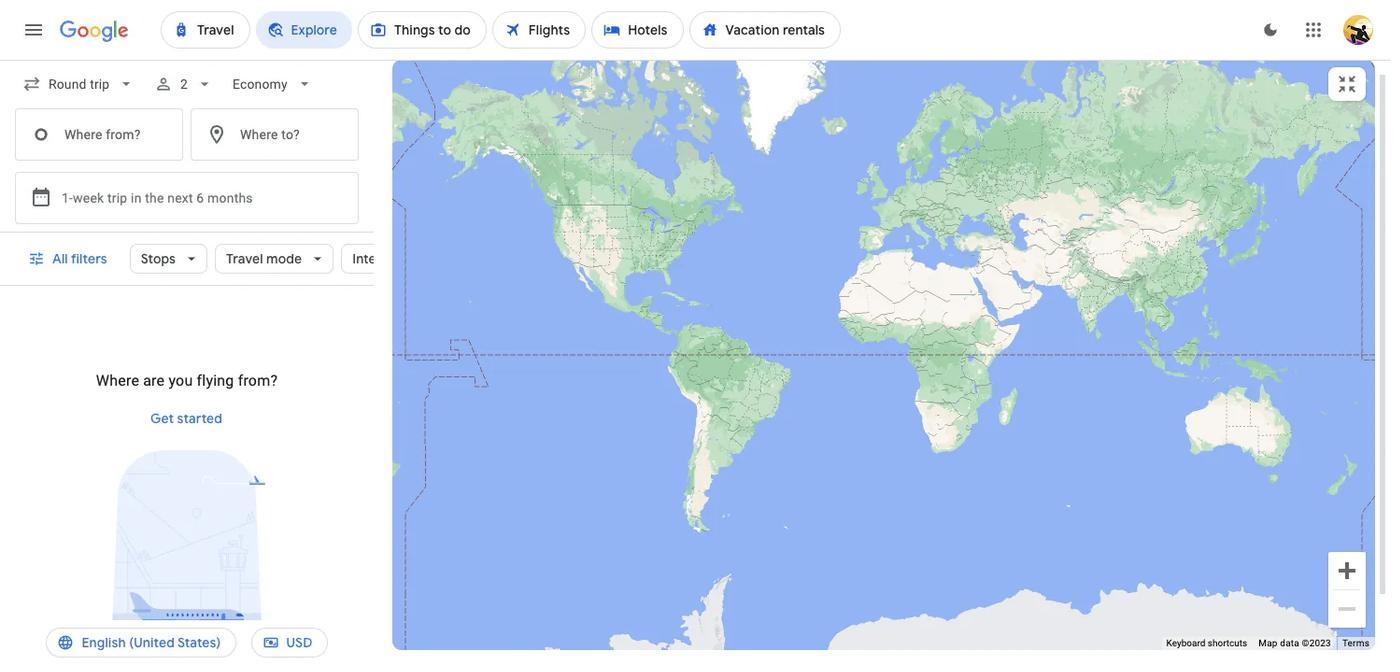 Task type: locate. For each thing, give the bounding box(es) containing it.
the
[[145, 191, 164, 206]]

data
[[1281, 638, 1300, 649]]

stops
[[141, 250, 176, 267]]

week
[[73, 191, 104, 206]]

stops button
[[130, 236, 208, 281]]

keyboard shortcuts button
[[1167, 638, 1248, 651]]

where
[[96, 372, 139, 390]]

all filters button
[[17, 236, 122, 281]]

travel mode button
[[215, 236, 334, 281]]

trip
[[108, 191, 127, 206]]

usd button
[[251, 621, 328, 665]]

started
[[178, 410, 223, 427]]

travel
[[226, 250, 263, 267]]

all
[[52, 250, 68, 267]]

shortcuts
[[1208, 638, 1248, 649]]

terms
[[1343, 638, 1370, 649]]

None field
[[15, 67, 143, 101], [226, 67, 322, 101], [15, 67, 143, 101], [226, 67, 322, 101]]

view smaller map image
[[1337, 73, 1359, 95]]

get started
[[151, 410, 223, 427]]

6
[[197, 191, 204, 206]]

main menu image
[[22, 19, 45, 41]]

(united
[[129, 635, 175, 651]]

interests
[[353, 250, 408, 267]]

loading results progress bar
[[0, 60, 1391, 64]]



Task type: describe. For each thing, give the bounding box(es) containing it.
states)
[[178, 635, 221, 651]]

map
[[1259, 638, 1278, 649]]

english
[[82, 635, 126, 651]]

map data ©2023
[[1259, 638, 1332, 649]]

1-
[[62, 191, 73, 206]]

©2023
[[1302, 638, 1332, 649]]

mode
[[266, 250, 302, 267]]

travel mode
[[226, 250, 302, 267]]

Where to? text field
[[191, 108, 359, 161]]

usd
[[286, 635, 313, 651]]

in
[[131, 191, 142, 206]]

1-week trip in the next 6 months button
[[15, 172, 359, 224]]

all filters
[[52, 250, 107, 267]]

interests button
[[341, 236, 439, 281]]

2
[[181, 77, 188, 92]]

you
[[169, 372, 193, 390]]

english (united states)
[[82, 635, 221, 651]]

keyboard
[[1167, 638, 1206, 649]]

are
[[143, 372, 165, 390]]

1-week trip in the next 6 months
[[62, 191, 253, 206]]

where are you flying from?
[[96, 372, 278, 390]]

get
[[151, 410, 174, 427]]

months
[[208, 191, 253, 206]]

filters form
[[0, 60, 374, 233]]

english (united states) button
[[46, 621, 236, 665]]

map region
[[166, 0, 1391, 665]]

2 button
[[147, 62, 222, 107]]

next
[[168, 191, 193, 206]]

Where from? text field
[[15, 108, 183, 161]]

get started button
[[143, 396, 230, 441]]

terms link
[[1343, 638, 1370, 649]]

flying
[[197, 372, 234, 390]]

from?
[[238, 372, 278, 390]]

keyboard shortcuts
[[1167, 638, 1248, 649]]

filters
[[71, 250, 107, 267]]

change appearance image
[[1249, 7, 1294, 52]]



Task type: vqa. For each thing, say whether or not it's contained in the screenshot.
top 8
no



